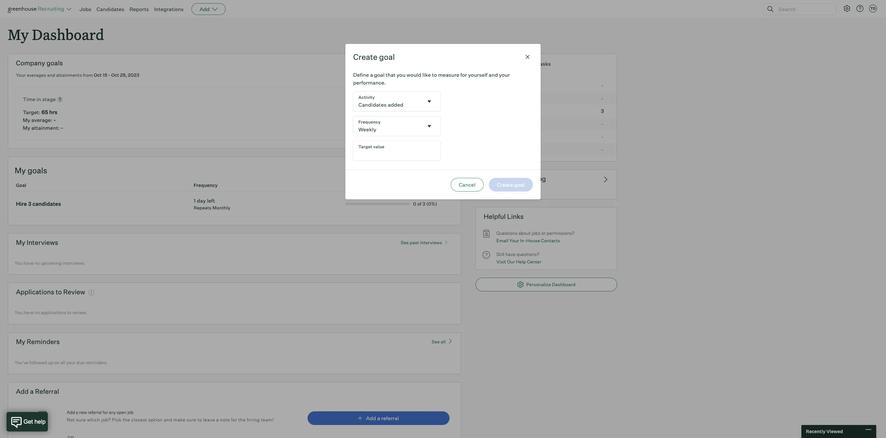 Task type: locate. For each thing, give the bounding box(es) containing it.
dashboard right "personalize"
[[552, 282, 576, 287]]

2 oct from the left
[[111, 72, 119, 78]]

1 vertical spatial create goal
[[382, 166, 410, 173]]

see inside see past interviews link
[[401, 240, 409, 245]]

and right 'yourself' at right
[[489, 72, 498, 78]]

goal left see all goals
[[399, 166, 410, 173]]

0 vertical spatial no
[[34, 260, 40, 266]]

have up our
[[505, 252, 515, 257]]

0 horizontal spatial all
[[60, 360, 65, 365]]

- link
[[476, 79, 617, 92], [476, 92, 617, 105], [476, 118, 617, 131], [476, 131, 617, 143], [476, 143, 617, 156]]

my for dashboard
[[8, 25, 29, 44]]

0 vertical spatial see
[[416, 166, 426, 173]]

any
[[109, 410, 116, 415]]

company left 2
[[482, 191, 503, 197]]

0 vertical spatial for
[[460, 72, 467, 78]]

1 horizontal spatial sure
[[187, 417, 196, 423]]

0 vertical spatial your
[[16, 72, 26, 78]]

add for add a referral
[[366, 415, 376, 422]]

oct left '15'
[[94, 72, 102, 78]]

5 - link from the top
[[476, 143, 617, 156]]

a for referral
[[377, 415, 380, 422]]

goal up that
[[379, 52, 395, 62]]

1 horizontal spatial your
[[509, 238, 519, 243]]

2 - link from the top
[[476, 92, 617, 105]]

you've
[[15, 360, 28, 365]]

0 vertical spatial your
[[499, 72, 510, 78]]

links
[[507, 213, 524, 221]]

2 horizontal spatial for
[[460, 72, 467, 78]]

-
[[108, 72, 110, 78], [601, 82, 604, 89], [601, 95, 604, 101], [54, 117, 56, 123], [601, 121, 604, 127], [61, 125, 63, 131], [601, 134, 604, 140], [601, 146, 604, 153]]

hiring
[[247, 417, 260, 423]]

1 toggle flyout image from the top
[[426, 98, 433, 105]]

0 vertical spatial you
[[15, 260, 22, 266]]

no left upcoming
[[34, 260, 40, 266]]

0 vertical spatial toggle flyout image
[[426, 98, 433, 105]]

house
[[526, 238, 540, 243]]

reminders.
[[85, 360, 108, 365]]

2 the from the left
[[238, 417, 246, 423]]

0 horizontal spatial referral
[[88, 410, 102, 415]]

1 vertical spatial company
[[482, 191, 503, 197]]

1 vertical spatial all
[[441, 339, 446, 345]]

for left 'yourself' at right
[[460, 72, 467, 78]]

and left make
[[164, 417, 172, 423]]

applications
[[16, 288, 54, 296]]

1 horizontal spatial all
[[427, 166, 432, 173]]

add inside button
[[366, 415, 376, 422]]

a for goal
[[370, 72, 373, 78]]

2 vertical spatial goal
[[399, 166, 410, 173]]

candidates
[[32, 201, 61, 207]]

1
[[194, 197, 196, 204]]

65
[[42, 109, 48, 115]]

0 horizontal spatial your
[[16, 72, 26, 78]]

left
[[207, 197, 215, 204]]

attainment:
[[31, 125, 60, 131]]

referral inside button
[[381, 415, 399, 422]]

about
[[519, 231, 531, 236]]

see inside see all link
[[432, 339, 440, 345]]

integrations link
[[154, 6, 184, 12]]

1 horizontal spatial create
[[382, 166, 398, 173]]

no for upcoming
[[34, 260, 40, 266]]

Search text field
[[777, 4, 830, 14]]

1 vertical spatial see
[[401, 240, 409, 245]]

2 vertical spatial all
[[60, 360, 65, 365]]

goals
[[47, 59, 63, 67], [28, 166, 47, 175], [433, 166, 447, 173]]

progress bar
[[345, 203, 410, 205]]

last
[[507, 191, 517, 197]]

None text field
[[353, 92, 423, 111], [353, 116, 423, 136], [353, 92, 423, 111], [353, 116, 423, 136]]

0 vertical spatial goal
[[379, 52, 395, 62]]

1 vertical spatial your
[[509, 238, 519, 243]]

2 horizontal spatial see
[[432, 339, 440, 345]]

None field
[[353, 92, 440, 111], [353, 116, 440, 136], [353, 92, 440, 111], [353, 116, 440, 136]]

have
[[505, 252, 515, 257], [23, 260, 33, 266], [23, 310, 33, 315]]

2 horizontal spatial and
[[489, 72, 498, 78]]

to
[[432, 72, 437, 78], [56, 288, 62, 296], [67, 310, 71, 315], [198, 417, 202, 423]]

which
[[87, 417, 100, 423]]

1 day left repeats monthly
[[194, 197, 230, 211]]

have down applications
[[23, 310, 33, 315]]

td button
[[869, 5, 877, 12]]

in-
[[520, 238, 526, 243]]

1 horizontal spatial referral
[[381, 415, 399, 422]]

1 horizontal spatial oct
[[111, 72, 119, 78]]

2 horizontal spatial 3
[[601, 108, 604, 114]]

and inside the add a new referral for any open job not sure which job? pick the closest option and make sure to leave a note for the hiring team!
[[164, 417, 172, 423]]

my for reminders
[[16, 338, 25, 346]]

you down applications
[[15, 310, 22, 315]]

to left 'leave'
[[198, 417, 202, 423]]

to right like
[[432, 72, 437, 78]]

that
[[386, 72, 396, 78]]

company
[[16, 59, 45, 67], [482, 191, 503, 197]]

have inside still have questions? visit our help center
[[505, 252, 515, 257]]

company up averages at the top
[[16, 59, 45, 67]]

helpful
[[484, 213, 506, 221]]

create
[[353, 52, 377, 62], [382, 166, 398, 173]]

have down my interviews
[[23, 260, 33, 266]]

dashboard down "jobs" link
[[32, 25, 104, 44]]

configure image
[[843, 5, 851, 12]]

the
[[123, 417, 130, 423], [238, 417, 246, 423]]

goal
[[16, 183, 26, 188]]

still
[[496, 252, 504, 257]]

a inside button
[[377, 415, 380, 422]]

0 vertical spatial company
[[16, 59, 45, 67]]

visit our help center link
[[496, 258, 541, 266]]

1 vertical spatial toggle flyout image
[[426, 123, 433, 129]]

performance.
[[353, 79, 386, 86]]

you
[[15, 260, 22, 266], [15, 310, 22, 315]]

you for you have no applications to review.
[[15, 310, 22, 315]]

0 horizontal spatial the
[[123, 417, 130, 423]]

your right 'yourself' at right
[[499, 72, 510, 78]]

2 you from the top
[[15, 310, 22, 315]]

you down my interviews
[[15, 260, 22, 266]]

you for you have no upcoming interviews.
[[15, 260, 22, 266]]

past
[[410, 240, 419, 245]]

a
[[370, 72, 373, 78], [30, 388, 34, 396], [76, 410, 78, 415], [377, 415, 380, 422], [216, 417, 219, 423]]

(0%)
[[426, 201, 437, 207]]

your
[[499, 72, 510, 78], [66, 360, 75, 365]]

jobs
[[532, 231, 540, 236]]

contacts
[[541, 238, 560, 243]]

like
[[422, 72, 431, 78]]

candidates link
[[97, 6, 124, 12]]

and right averages at the top
[[47, 72, 55, 78]]

1 horizontal spatial the
[[238, 417, 246, 423]]

no for applications
[[34, 310, 40, 315]]

your left averages at the top
[[16, 72, 26, 78]]

all for see all
[[441, 339, 446, 345]]

center
[[527, 259, 541, 265]]

my reminders
[[16, 338, 60, 346]]

1 horizontal spatial company
[[482, 191, 503, 197]]

dashboard inside personalize dashboard link
[[552, 282, 576, 287]]

reminders
[[27, 338, 60, 346]]

people
[[484, 175, 505, 183]]

1 vertical spatial your
[[66, 360, 75, 365]]

create goal link
[[382, 166, 416, 173]]

1 you from the top
[[15, 260, 22, 266]]

1 vertical spatial dashboard
[[552, 282, 576, 287]]

the left the hiring
[[238, 417, 246, 423]]

not
[[67, 417, 75, 423]]

the down job
[[123, 417, 130, 423]]

sure down new at the left of page
[[76, 417, 86, 423]]

1 vertical spatial no
[[34, 310, 40, 315]]

have for upcoming
[[23, 260, 33, 266]]

job?
[[101, 417, 111, 423]]

measure
[[438, 72, 459, 78]]

my dashboard
[[8, 25, 104, 44]]

applications to review
[[16, 288, 85, 296]]

i'm
[[506, 175, 515, 183]]

still have questions? visit our help center
[[496, 252, 541, 265]]

your left the in-
[[509, 238, 519, 243]]

0 vertical spatial all
[[427, 166, 432, 173]]

2 vertical spatial see
[[432, 339, 440, 345]]

for right note at the left
[[231, 417, 237, 423]]

0 horizontal spatial create
[[353, 52, 377, 62]]

1 vertical spatial for
[[103, 410, 108, 415]]

1 sure from the left
[[76, 417, 86, 423]]

following
[[517, 175, 546, 183]]

2 vertical spatial for
[[231, 417, 237, 423]]

1 vertical spatial goal
[[374, 72, 385, 78]]

create goal
[[353, 52, 395, 62], [382, 166, 410, 173]]

2 no from the top
[[34, 310, 40, 315]]

have for applications
[[23, 310, 33, 315]]

a inside 'define a goal that you would like to measure for yourself and your performance.'
[[370, 72, 373, 78]]

2
[[504, 191, 506, 197]]

0 horizontal spatial sure
[[76, 417, 86, 423]]

hire
[[16, 201, 27, 207]]

0 horizontal spatial company
[[16, 59, 45, 67]]

0 horizontal spatial see
[[401, 240, 409, 245]]

add for add
[[200, 6, 210, 12]]

add inside the add a new referral for any open job not sure which job? pick the closest option and make sure to leave a note for the hiring team!
[[67, 410, 75, 415]]

averages
[[27, 72, 46, 78]]

for left any
[[103, 410, 108, 415]]

1 horizontal spatial for
[[231, 417, 237, 423]]

2 vertical spatial have
[[23, 310, 33, 315]]

personalize
[[526, 282, 551, 287]]

None number field
[[353, 141, 440, 161]]

1 horizontal spatial dashboard
[[552, 282, 576, 287]]

see inside see all goals link
[[416, 166, 426, 173]]

1 vertical spatial you
[[15, 310, 22, 315]]

see
[[416, 166, 426, 173], [401, 240, 409, 245], [432, 339, 440, 345]]

0 vertical spatial have
[[505, 252, 515, 257]]

2 sure from the left
[[187, 417, 196, 423]]

add inside popup button
[[200, 6, 210, 12]]

due
[[76, 360, 84, 365]]

0 horizontal spatial for
[[103, 410, 108, 415]]

company 2 last link
[[476, 188, 617, 199]]

0 horizontal spatial dashboard
[[32, 25, 104, 44]]

sure right make
[[187, 417, 196, 423]]

viewed
[[826, 429, 843, 435]]

no left applications at bottom left
[[34, 310, 40, 315]]

my for goals
[[15, 166, 26, 175]]

my
[[8, 25, 29, 44], [23, 117, 30, 123], [23, 125, 30, 131], [15, 166, 26, 175], [16, 238, 25, 247], [16, 338, 25, 346]]

toggle flyout image
[[426, 98, 433, 105], [426, 123, 433, 129]]

29,
[[120, 72, 127, 78]]

oct
[[94, 72, 102, 78], [111, 72, 119, 78]]

oct left 29,
[[111, 72, 119, 78]]

define a goal that you would like to measure for yourself and your performance.
[[353, 72, 510, 86]]

cancel
[[459, 182, 475, 188]]

2 horizontal spatial all
[[441, 339, 446, 345]]

see all link
[[432, 338, 453, 345]]

option
[[148, 417, 163, 423]]

close modal icon image
[[524, 53, 532, 61]]

see all goals
[[416, 166, 447, 173]]

1 no from the top
[[34, 260, 40, 266]]

0 of 3 (0%)
[[413, 201, 437, 207]]

3 link
[[476, 105, 617, 118]]

0 horizontal spatial oct
[[94, 72, 102, 78]]

1 vertical spatial have
[[23, 260, 33, 266]]

your left due
[[66, 360, 75, 365]]

1 horizontal spatial and
[[164, 417, 172, 423]]

1 horizontal spatial your
[[499, 72, 510, 78]]

1 the from the left
[[123, 417, 130, 423]]

to left review.
[[67, 310, 71, 315]]

recently viewed
[[806, 429, 843, 435]]

job
[[127, 410, 133, 415]]

1 horizontal spatial see
[[416, 166, 426, 173]]

your inside 'define a goal that you would like to measure for yourself and your performance.'
[[499, 72, 510, 78]]

all for see all goals
[[427, 166, 432, 173]]

add button
[[191, 3, 226, 15]]

greenhouse recruiting image
[[8, 5, 66, 13]]

2 toggle flyout image from the top
[[426, 123, 433, 129]]

goal left that
[[374, 72, 385, 78]]

3
[[601, 108, 604, 114], [28, 201, 31, 207], [422, 201, 425, 207]]

0 vertical spatial dashboard
[[32, 25, 104, 44]]

referral inside the add a new referral for any open job not sure which job? pick the closest option and make sure to leave a note for the hiring team!
[[88, 410, 102, 415]]



Task type: vqa. For each thing, say whether or not it's contained in the screenshot.
bottom Dashboard
yes



Task type: describe. For each thing, give the bounding box(es) containing it.
new
[[79, 410, 87, 415]]

leave
[[203, 417, 215, 423]]

see past interviews link
[[397, 237, 453, 245]]

1 vertical spatial create
[[382, 166, 398, 173]]

add a referral link
[[308, 412, 450, 425]]

1 - link from the top
[[476, 79, 617, 92]]

people i'm following link
[[476, 170, 617, 188]]

day
[[197, 197, 206, 204]]

up
[[48, 360, 53, 365]]

dashboard for personalize dashboard
[[552, 282, 576, 287]]

applications
[[41, 310, 66, 315]]

time
[[23, 96, 35, 102]]

your averages and attainments from oct 15 - oct 29, 2023
[[16, 72, 139, 78]]

monthly
[[213, 205, 230, 211]]

interviews
[[27, 238, 58, 247]]

my for interviews
[[16, 238, 25, 247]]

a for new
[[76, 410, 78, 415]]

attainments
[[56, 72, 82, 78]]

our
[[507, 259, 515, 265]]

add for add a referral
[[16, 388, 29, 396]]

interviews
[[420, 240, 442, 245]]

for inside 'define a goal that you would like to measure for yourself and your performance.'
[[460, 72, 467, 78]]

closest
[[131, 417, 147, 423]]

team!
[[261, 417, 274, 423]]

0 horizontal spatial 3
[[28, 201, 31, 207]]

all tasks
[[529, 61, 551, 67]]

recently
[[806, 429, 826, 435]]

hrs
[[49, 109, 57, 115]]

followed
[[29, 360, 47, 365]]

open
[[117, 410, 126, 415]]

from
[[83, 72, 93, 78]]

review
[[63, 288, 85, 296]]

questions about jobs or permissions? email your in-house contacts
[[496, 231, 575, 243]]

3 - link from the top
[[476, 118, 617, 131]]

to left review
[[56, 288, 62, 296]]

add a new referral for any open job not sure which job? pick the closest option and make sure to leave a note for the hiring team!
[[67, 410, 274, 423]]

td
[[870, 6, 876, 11]]

add a referral button
[[308, 412, 450, 425]]

you have no upcoming interviews.
[[15, 260, 85, 266]]

see for my interviews
[[401, 240, 409, 245]]

1 oct from the left
[[94, 72, 102, 78]]

target: 65 hrs my average: - my attainment: -
[[23, 109, 63, 131]]

have for visit
[[505, 252, 515, 257]]

email
[[496, 238, 508, 243]]

average:
[[31, 117, 52, 123]]

or
[[541, 231, 546, 236]]

to inside the add a new referral for any open job not sure which job? pick the closest option and make sure to leave a note for the hiring team!
[[198, 417, 202, 423]]

jobs link
[[79, 6, 91, 12]]

goals for company goals
[[47, 59, 63, 67]]

a for referral
[[30, 388, 34, 396]]

helpful links
[[484, 213, 524, 221]]

you
[[397, 72, 405, 78]]

15
[[103, 72, 107, 78]]

4 - link from the top
[[476, 131, 617, 143]]

add for add a new referral for any open job not sure which job? pick the closest option and make sure to leave a note for the hiring team!
[[67, 410, 75, 415]]

personalize dashboard
[[526, 282, 576, 287]]

see for my reminders
[[432, 339, 440, 345]]

interviews.
[[63, 260, 85, 266]]

help
[[516, 259, 526, 265]]

dashboard for my dashboard
[[32, 25, 104, 44]]

hire 3 candidates
[[16, 201, 61, 207]]

progress
[[345, 183, 365, 188]]

repeats
[[194, 205, 212, 211]]

0 horizontal spatial your
[[66, 360, 75, 365]]

tasks
[[537, 61, 551, 67]]

2023
[[128, 72, 139, 78]]

goal inside 'define a goal that you would like to measure for yourself and your performance.'
[[374, 72, 385, 78]]

0 vertical spatial create
[[353, 52, 377, 62]]

visit
[[496, 259, 506, 265]]

questions?
[[516, 252, 539, 257]]

company for company goals
[[16, 59, 45, 67]]

email your in-house contacts link
[[496, 237, 560, 245]]

referral
[[35, 388, 59, 396]]

would
[[407, 72, 421, 78]]

reports
[[129, 6, 149, 12]]

cancel button
[[451, 178, 484, 192]]

goals for my goals
[[28, 166, 47, 175]]

of
[[417, 201, 421, 207]]

your inside questions about jobs or permissions? email your in-house contacts
[[509, 238, 519, 243]]

yourself
[[468, 72, 488, 78]]

0 vertical spatial create goal
[[353, 52, 395, 62]]

pick
[[112, 417, 122, 423]]

people i'm following
[[484, 175, 546, 183]]

candidates
[[97, 6, 124, 12]]

company for company 2 last
[[482, 191, 503, 197]]

make
[[173, 417, 185, 423]]

to inside 'define a goal that you would like to measure for yourself and your performance.'
[[432, 72, 437, 78]]

add a referral
[[16, 388, 59, 396]]

1 horizontal spatial 3
[[422, 201, 425, 207]]

you have no applications to review.
[[15, 310, 87, 315]]

see past interviews
[[401, 240, 442, 245]]

review.
[[72, 310, 87, 315]]

permissions?
[[547, 231, 575, 236]]

you've followed up on all your due reminders.
[[15, 360, 108, 365]]

time in
[[23, 96, 42, 102]]

0 horizontal spatial and
[[47, 72, 55, 78]]

integrations
[[154, 6, 184, 12]]

and inside 'define a goal that you would like to measure for yourself and your performance.'
[[489, 72, 498, 78]]

stage
[[42, 96, 56, 102]]



